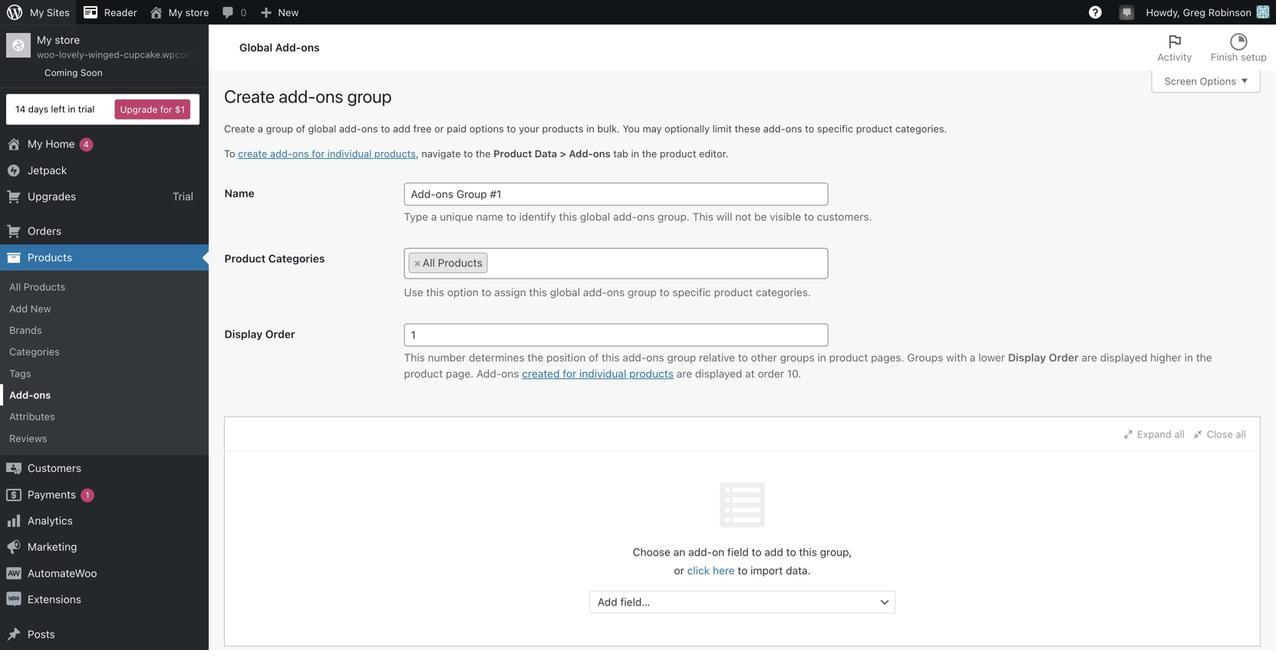 Task type: describe. For each thing, give the bounding box(es) containing it.
ons inside the are displayed higher in the product page. add-ons
[[501, 367, 519, 380]]

add- down "display order" text field
[[623, 351, 647, 364]]

my sites link
[[0, 0, 76, 25]]

coming
[[45, 67, 78, 78]]

number
[[428, 351, 466, 364]]

add
[[9, 303, 28, 314]]

setup
[[1241, 51, 1267, 63]]

group up create
[[266, 123, 293, 134]]

payments
[[28, 488, 76, 501]]

ons inside the "main menu" "navigation"
[[33, 389, 51, 401]]

in right groups
[[818, 351, 826, 364]]

group up "display order" text field
[[628, 286, 657, 299]]

add-ons link
[[0, 384, 209, 406]]

1 horizontal spatial order
[[1049, 351, 1079, 364]]

group,
[[820, 546, 852, 558]]

orders
[[28, 225, 62, 237]]

add- right these
[[763, 123, 786, 134]]

create for create add-ons group
[[224, 86, 275, 107]]

my home 4
[[28, 137, 89, 150]]

group up create add-ons for individual products link at the left top of page
[[347, 86, 392, 107]]

1 horizontal spatial this
[[693, 210, 714, 223]]

type
[[404, 210, 428, 223]]

identify
[[519, 210, 556, 223]]

to right here at the bottom right
[[738, 564, 748, 577]]

new link
[[253, 0, 305, 25]]

1 horizontal spatial products
[[542, 123, 584, 134]]

analytics
[[28, 514, 73, 527]]

this right identify
[[559, 210, 577, 223]]

add- up "display order" text field
[[583, 286, 607, 299]]

1 vertical spatial display
[[1008, 351, 1046, 364]]

upgrades
[[28, 190, 76, 203]]

trial
[[173, 190, 193, 203]]

assign
[[494, 286, 526, 299]]

create a group of global add-ons to add free or paid options to your products in bulk. you may optionally limit these add-ons to specific product categories.
[[224, 123, 947, 134]]

expand all link
[[1125, 426, 1185, 442]]

options
[[1200, 75, 1237, 87]]

2 vertical spatial global
[[550, 286, 580, 299]]

store for my store
[[185, 7, 209, 18]]

add new
[[9, 303, 51, 314]]

type a unique name to identify this global add-ons group. this will not be visible to customers.
[[404, 210, 872, 223]]

tab list containing activity
[[1149, 25, 1276, 71]]

4
[[83, 139, 89, 149]]

activity button
[[1149, 25, 1202, 71]]

1 vertical spatial categories.
[[756, 286, 811, 299]]

create
[[238, 148, 267, 159]]

be
[[755, 210, 767, 223]]

14 days left in trial
[[15, 104, 95, 115]]

my for my sites
[[30, 7, 44, 18]]

upgrade for $1 button
[[115, 99, 190, 119]]

close all link
[[1194, 426, 1247, 442]]

my store link
[[143, 0, 215, 25]]

or for paid
[[435, 123, 444, 134]]

field
[[728, 546, 749, 558]]

add- inside choose an add-on field to add to this group, or click here to import data.
[[689, 546, 712, 558]]

with
[[946, 351, 967, 364]]

create add-ons for individual products link
[[238, 148, 416, 159]]

display order
[[225, 328, 295, 340]]

may
[[643, 123, 662, 134]]

0 vertical spatial categories.
[[896, 123, 947, 134]]

created for individual products are displayed at order 10.
[[522, 367, 802, 380]]

automatewoo link
[[0, 560, 209, 587]]

this inside choose an add-on field to add to this group, or click here to import data.
[[799, 546, 817, 558]]

howdy, greg robinson
[[1147, 7, 1252, 18]]

will
[[717, 210, 733, 223]]

use this option to assign this global add-ons group to specific product categories.
[[404, 286, 811, 299]]

howdy,
[[1147, 7, 1181, 18]]

this right 'use'
[[426, 286, 444, 299]]

to up data.
[[786, 546, 796, 558]]

other
[[751, 351, 777, 364]]

payments 1
[[28, 488, 89, 501]]

>
[[560, 148, 566, 159]]

attributes link
[[0, 406, 209, 427]]

all for close all
[[1236, 428, 1247, 440]]

reviews link
[[0, 427, 209, 449]]

jetpack link
[[0, 157, 209, 183]]

the down the may
[[642, 148, 657, 159]]

screen options
[[1165, 75, 1237, 87]]

products up "add new"
[[24, 281, 65, 292]]

1 vertical spatial for
[[312, 148, 325, 159]]

posts
[[28, 628, 55, 640]]

the up created
[[528, 351, 544, 364]]

a for type
[[431, 210, 437, 223]]

in inside the are displayed higher in the product page. add-ons
[[1185, 351, 1194, 364]]

1 horizontal spatial categories
[[268, 252, 325, 265]]

× all products
[[414, 256, 483, 269]]

automatewoo
[[28, 567, 97, 579]]

my for my home 4
[[28, 137, 43, 150]]

1 vertical spatial products
[[374, 148, 416, 159]]

pages.
[[871, 351, 905, 364]]

add- right create
[[270, 148, 292, 159]]

create add-ons group
[[224, 86, 392, 107]]

add new link
[[0, 298, 209, 319]]

add- inside the "main menu" "navigation"
[[9, 389, 33, 401]]

groups
[[780, 351, 815, 364]]

0 horizontal spatial of
[[296, 123, 305, 134]]

choose an add-on field to add to this group, or click here to import data.
[[633, 546, 852, 577]]

marketing
[[28, 541, 77, 553]]

1 vertical spatial are
[[677, 367, 692, 380]]

are displayed higher in the product page. add-ons
[[404, 351, 1213, 380]]

categories inside the "main menu" "navigation"
[[9, 346, 60, 357]]

lovely-
[[59, 49, 88, 60]]

extensions link
[[0, 587, 209, 613]]

1 horizontal spatial product
[[494, 148, 532, 159]]

1 vertical spatial global
[[580, 210, 610, 223]]

my store woo-lovely-winged-cupcake.wpcomstaging.com coming soon
[[37, 33, 247, 78]]

customers link
[[0, 455, 209, 482]]

click
[[687, 564, 710, 577]]

to up at
[[738, 351, 748, 364]]

options
[[470, 123, 504, 134]]

all for expand all
[[1175, 428, 1185, 440]]

toolbar navigation
[[0, 0, 1276, 28]]

screen options button
[[1152, 70, 1261, 93]]

customers
[[28, 462, 81, 474]]

brands link
[[0, 319, 209, 341]]

$1
[[175, 104, 185, 115]]

import
[[751, 564, 783, 577]]

close
[[1207, 428, 1233, 440]]

product categories
[[225, 252, 325, 265]]

to left your
[[507, 123, 516, 134]]

created
[[522, 367, 560, 380]]

1 horizontal spatial specific
[[817, 123, 854, 134]]

my for my store woo-lovely-winged-cupcake.wpcomstaging.com coming soon
[[37, 33, 52, 46]]

0 vertical spatial individual
[[328, 148, 372, 159]]

in left bulk.
[[587, 123, 595, 134]]

1 horizontal spatial all
[[423, 256, 435, 269]]

home
[[46, 137, 75, 150]]

0 link
[[215, 0, 253, 25]]

paid
[[447, 123, 467, 134]]

new inside toolbar 'navigation'
[[278, 7, 299, 18]]

or for click
[[674, 564, 684, 577]]

finish setup button
[[1202, 25, 1276, 71]]

group.
[[658, 210, 690, 223]]



Task type: vqa. For each thing, say whether or not it's contained in the screenshot.
the This number determines the position of this add-ons group relative to other groups in product pages. Groups with a lower Display Order
yes



Task type: locate. For each thing, give the bounding box(es) containing it.
1 horizontal spatial display
[[1008, 351, 1046, 364]]

robinson
[[1209, 7, 1252, 18]]

store inside toolbar 'navigation'
[[185, 7, 209, 18]]

to right these
[[805, 123, 815, 134]]

0 vertical spatial store
[[185, 7, 209, 18]]

all right the expand
[[1175, 428, 1185, 440]]

1 vertical spatial order
[[1049, 351, 1079, 364]]

store left 0 "link"
[[185, 7, 209, 18]]

upgrade
[[120, 104, 158, 115]]

position
[[547, 351, 586, 364]]

all
[[423, 256, 435, 269], [9, 281, 21, 292]]

greg
[[1183, 7, 1206, 18]]

the right the higher
[[1197, 351, 1213, 364]]

0 horizontal spatial are
[[677, 367, 692, 380]]

add- right global
[[275, 41, 301, 54]]

14
[[15, 104, 26, 115]]

to
[[224, 148, 235, 159]]

1 vertical spatial of
[[589, 351, 599, 364]]

global right assign
[[550, 286, 580, 299]]

soon
[[80, 67, 103, 78]]

all right ×
[[423, 256, 435, 269]]

order right lower
[[1049, 351, 1079, 364]]

displayed inside the are displayed higher in the product page. add-ons
[[1100, 351, 1148, 364]]

global down name text box
[[580, 210, 610, 223]]

1 vertical spatial new
[[30, 303, 51, 314]]

×
[[414, 256, 421, 269]]

all
[[1175, 428, 1185, 440], [1236, 428, 1247, 440]]

2 horizontal spatial a
[[970, 351, 976, 364]]

0 horizontal spatial new
[[30, 303, 51, 314]]

this right assign
[[529, 286, 547, 299]]

categories link
[[0, 341, 209, 363]]

0 horizontal spatial a
[[258, 123, 263, 134]]

displayed left the higher
[[1100, 351, 1148, 364]]

0 vertical spatial add
[[393, 123, 411, 134]]

0 vertical spatial order
[[265, 328, 295, 340]]

in right tab
[[631, 148, 639, 159]]

to right option
[[482, 286, 492, 299]]

0 horizontal spatial this
[[404, 351, 425, 364]]

0 vertical spatial specific
[[817, 123, 854, 134]]

add left free
[[393, 123, 411, 134]]

finish setup
[[1211, 51, 1267, 63]]

1 vertical spatial displayed
[[695, 367, 742, 380]]

1 horizontal spatial displayed
[[1100, 351, 1148, 364]]

1 vertical spatial this
[[404, 351, 425, 364]]

a right with
[[970, 351, 976, 364]]

tab list
[[1149, 25, 1276, 71]]

0 horizontal spatial display
[[225, 328, 263, 340]]

option
[[447, 286, 479, 299]]

0 horizontal spatial displayed
[[695, 367, 742, 380]]

Name text field
[[404, 183, 829, 206]]

create down global
[[224, 86, 275, 107]]

global
[[308, 123, 336, 134], [580, 210, 610, 223], [550, 286, 580, 299]]

global
[[239, 41, 273, 54]]

new up global add-ons
[[278, 7, 299, 18]]

this left will
[[693, 210, 714, 223]]

or inside choose an add-on field to add to this group, or click here to import data.
[[674, 564, 684, 577]]

0 horizontal spatial categories
[[9, 346, 60, 357]]

group up created for individual products are displayed at order 10.
[[667, 351, 696, 364]]

1 horizontal spatial categories.
[[896, 123, 947, 134]]

all inside expand all 'link'
[[1175, 428, 1185, 440]]

0 horizontal spatial all
[[1175, 428, 1185, 440]]

0 horizontal spatial individual
[[328, 148, 372, 159]]

add- down global add-ons
[[279, 86, 316, 107]]

products link
[[0, 244, 209, 271]]

ons
[[301, 41, 320, 54], [316, 86, 343, 107], [361, 123, 378, 134], [786, 123, 802, 134], [292, 148, 309, 159], [593, 148, 611, 159], [637, 210, 655, 223], [607, 286, 625, 299], [646, 351, 664, 364], [501, 367, 519, 380], [33, 389, 51, 401]]

add- down tags
[[9, 389, 33, 401]]

products down "display order" text field
[[629, 367, 674, 380]]

a up create
[[258, 123, 263, 134]]

my left home
[[28, 137, 43, 150]]

the inside the are displayed higher in the product page. add-ons
[[1197, 351, 1213, 364]]

expand all
[[1138, 428, 1185, 440]]

are down this number determines the position of this add-ons group relative to other groups in product pages. groups with a lower display order at the bottom
[[677, 367, 692, 380]]

individual
[[328, 148, 372, 159], [580, 367, 627, 380]]

1 vertical spatial specific
[[673, 286, 711, 299]]

to right name
[[506, 210, 516, 223]]

add- down the 'determines'
[[477, 367, 501, 380]]

to
[[381, 123, 390, 134], [507, 123, 516, 134], [805, 123, 815, 134], [464, 148, 473, 159], [506, 210, 516, 223], [804, 210, 814, 223], [482, 286, 492, 299], [660, 286, 670, 299], [738, 351, 748, 364], [752, 546, 762, 558], [786, 546, 796, 558], [738, 564, 748, 577]]

expand
[[1138, 428, 1172, 440]]

0 vertical spatial this
[[693, 210, 714, 223]]

order down product categories
[[265, 328, 295, 340]]

reader link
[[76, 0, 143, 25]]

1 vertical spatial or
[[674, 564, 684, 577]]

tags link
[[0, 363, 209, 384]]

0 vertical spatial of
[[296, 123, 305, 134]]

0 vertical spatial are
[[1082, 351, 1098, 364]]

in right the higher
[[1185, 351, 1194, 364]]

for down position at the left bottom of page
[[563, 367, 577, 380]]

0 vertical spatial a
[[258, 123, 263, 134]]

10.
[[787, 367, 802, 380]]

notification image
[[1121, 5, 1133, 18]]

an
[[674, 546, 686, 558]]

my for my store
[[169, 7, 183, 18]]

for for upgrade
[[160, 104, 172, 115]]

use
[[404, 286, 423, 299]]

this number determines the position of this add-ons group relative to other groups in product pages. groups with a lower display order
[[404, 351, 1079, 364]]

2 vertical spatial products
[[629, 367, 674, 380]]

1 horizontal spatial are
[[1082, 351, 1098, 364]]

2 all from the left
[[1236, 428, 1247, 440]]

1 horizontal spatial new
[[278, 7, 299, 18]]

all inside close all link
[[1236, 428, 1247, 440]]

this up created for individual products link
[[602, 351, 620, 364]]

screen
[[1165, 75, 1197, 87]]

extensions
[[28, 593, 81, 606]]

categories.
[[896, 123, 947, 134], [756, 286, 811, 299]]

1 horizontal spatial of
[[589, 351, 599, 364]]

products down orders
[[28, 251, 72, 264]]

0 vertical spatial display
[[225, 328, 263, 340]]

this up data.
[[799, 546, 817, 558]]

new inside the "main menu" "navigation"
[[30, 303, 51, 314]]

0 vertical spatial all
[[423, 256, 435, 269]]

my up woo-
[[37, 33, 52, 46]]

to right visible
[[804, 210, 814, 223]]

navigate
[[422, 148, 461, 159]]

create
[[224, 86, 275, 107], [224, 123, 255, 134]]

orders link
[[0, 218, 209, 244]]

my up cupcake.wpcomstaging.com
[[169, 7, 183, 18]]

0 horizontal spatial or
[[435, 123, 444, 134]]

visible
[[770, 210, 801, 223]]

new
[[278, 7, 299, 18], [30, 303, 51, 314]]

1 horizontal spatial add
[[765, 546, 784, 558]]

add-
[[279, 86, 316, 107], [339, 123, 361, 134], [763, 123, 786, 134], [270, 148, 292, 159], [613, 210, 637, 223], [583, 286, 607, 299], [623, 351, 647, 364], [689, 546, 712, 558]]

this
[[693, 210, 714, 223], [404, 351, 425, 364]]

0 horizontal spatial products
[[374, 148, 416, 159]]

0 vertical spatial global
[[308, 123, 336, 134]]

of up created for individual products link
[[589, 351, 599, 364]]

displayed down relative
[[695, 367, 742, 380]]

to right "field"
[[752, 546, 762, 558]]

to up "display order" text field
[[660, 286, 670, 299]]

to create add-ons for individual products , navigate to the product data > add-ons tab in the product editor.
[[224, 148, 729, 159]]

specific
[[817, 123, 854, 134], [673, 286, 711, 299]]

add up import
[[765, 546, 784, 558]]

1 vertical spatial categories
[[9, 346, 60, 357]]

2 vertical spatial for
[[563, 367, 577, 380]]

1
[[85, 490, 89, 500]]

store for my store woo-lovely-winged-cupcake.wpcomstaging.com coming soon
[[55, 33, 80, 46]]

to right navigate
[[464, 148, 473, 159]]

woo-
[[37, 49, 59, 60]]

for inside button
[[160, 104, 172, 115]]

0
[[241, 7, 247, 18]]

0 vertical spatial products
[[542, 123, 584, 134]]

in right left
[[68, 104, 75, 115]]

add inside choose an add-on field to add to this group, or click here to import data.
[[765, 546, 784, 558]]

of down create add-ons group
[[296, 123, 305, 134]]

groups
[[907, 351, 944, 364]]

1 vertical spatial create
[[224, 123, 255, 134]]

0 vertical spatial or
[[435, 123, 444, 134]]

1 horizontal spatial or
[[674, 564, 684, 577]]

1 vertical spatial store
[[55, 33, 80, 46]]

brands
[[9, 324, 42, 336]]

to left free
[[381, 123, 390, 134]]

a right the type
[[431, 210, 437, 223]]

for for created
[[563, 367, 577, 380]]

tags
[[9, 368, 31, 379]]

1 vertical spatial a
[[431, 210, 437, 223]]

add- down name text box
[[613, 210, 637, 223]]

analytics link
[[0, 508, 209, 534]]

not
[[735, 210, 752, 223]]

my sites
[[30, 7, 70, 18]]

or down 'an'
[[674, 564, 684, 577]]

2 vertical spatial a
[[970, 351, 976, 364]]

product down name
[[225, 252, 266, 265]]

product down your
[[494, 148, 532, 159]]

or right free
[[435, 123, 444, 134]]

add- up create add-ons for individual products link at the left top of page
[[339, 123, 361, 134]]

2 horizontal spatial products
[[629, 367, 674, 380]]

all inside the "main menu" "navigation"
[[9, 281, 21, 292]]

create for create a group of global add-ons to add free or paid options to your products in bulk. you may optionally limit these add-ons to specific product categories.
[[224, 123, 255, 134]]

tab
[[613, 148, 629, 159]]

product
[[856, 123, 893, 134], [660, 148, 696, 159], [714, 286, 753, 299], [829, 351, 868, 364], [404, 367, 443, 380]]

1 vertical spatial product
[[225, 252, 266, 265]]

a for create
[[258, 123, 263, 134]]

individual down position at the left bottom of page
[[580, 367, 627, 380]]

0 vertical spatial product
[[494, 148, 532, 159]]

individual left ,
[[328, 148, 372, 159]]

in inside "navigation"
[[68, 104, 75, 115]]

0 horizontal spatial categories.
[[756, 286, 811, 299]]

products down free
[[374, 148, 416, 159]]

for left $1
[[160, 104, 172, 115]]

at
[[745, 367, 755, 380]]

add-ons
[[9, 389, 51, 401]]

Display Order text field
[[404, 323, 829, 346]]

close all
[[1207, 428, 1247, 440]]

page.
[[446, 367, 474, 380]]

products up option
[[438, 256, 483, 269]]

name
[[225, 187, 255, 199]]

0 vertical spatial displayed
[[1100, 351, 1148, 364]]

click here link
[[687, 564, 735, 577]]

determines
[[469, 351, 525, 364]]

order
[[758, 367, 784, 380]]

my left sites
[[30, 7, 44, 18]]

0 vertical spatial categories
[[268, 252, 325, 265]]

all up 'add'
[[9, 281, 21, 292]]

0 horizontal spatial for
[[160, 104, 172, 115]]

unique
[[440, 210, 473, 223]]

jetpack
[[28, 164, 67, 176]]

the
[[476, 148, 491, 159], [642, 148, 657, 159], [528, 351, 544, 364], [1197, 351, 1213, 364]]

store inside my store woo-lovely-winged-cupcake.wpcomstaging.com coming soon
[[55, 33, 80, 46]]

1 horizontal spatial all
[[1236, 428, 1247, 440]]

are left the higher
[[1082, 351, 1098, 364]]

0 horizontal spatial order
[[265, 328, 295, 340]]

for down create add-ons group
[[312, 148, 325, 159]]

store up lovely-
[[55, 33, 80, 46]]

1 horizontal spatial a
[[431, 210, 437, 223]]

product inside the are displayed higher in the product page. add-ons
[[404, 367, 443, 380]]

products up >
[[542, 123, 584, 134]]

new down all products
[[30, 303, 51, 314]]

1 vertical spatial individual
[[580, 367, 627, 380]]

lower
[[979, 351, 1005, 364]]

1 all from the left
[[1175, 428, 1185, 440]]

2 horizontal spatial for
[[563, 367, 577, 380]]

1 vertical spatial add
[[765, 546, 784, 558]]

add- up 'click'
[[689, 546, 712, 558]]

editor.
[[699, 148, 729, 159]]

0 horizontal spatial store
[[55, 33, 80, 46]]

the down the options
[[476, 148, 491, 159]]

0 horizontal spatial specific
[[673, 286, 711, 299]]

1 vertical spatial all
[[9, 281, 21, 292]]

add- right >
[[569, 148, 593, 159]]

0 vertical spatial new
[[278, 7, 299, 18]]

this left number
[[404, 351, 425, 364]]

global up create add-ons for individual products link at the left top of page
[[308, 123, 336, 134]]

1 horizontal spatial for
[[312, 148, 325, 159]]

reader
[[104, 7, 137, 18]]

are inside the are displayed higher in the product page. add-ons
[[1082, 351, 1098, 364]]

create up the 'to'
[[224, 123, 255, 134]]

1 create from the top
[[224, 86, 275, 107]]

your
[[519, 123, 539, 134]]

0 vertical spatial for
[[160, 104, 172, 115]]

0 horizontal spatial all
[[9, 281, 21, 292]]

order
[[265, 328, 295, 340], [1049, 351, 1079, 364]]

created for individual products link
[[522, 367, 674, 380]]

1 horizontal spatial individual
[[580, 367, 627, 380]]

higher
[[1151, 351, 1182, 364]]

2 create from the top
[[224, 123, 255, 134]]

1 horizontal spatial store
[[185, 7, 209, 18]]

main menu navigation
[[0, 25, 247, 650]]

sites
[[47, 7, 70, 18]]

add- inside the are displayed higher in the product page. add-ons
[[477, 367, 501, 380]]

all right close
[[1236, 428, 1247, 440]]

0 vertical spatial create
[[224, 86, 275, 107]]

0 horizontal spatial add
[[393, 123, 411, 134]]

0 horizontal spatial product
[[225, 252, 266, 265]]

all products
[[9, 281, 65, 292]]

my inside my store woo-lovely-winged-cupcake.wpcomstaging.com coming soon
[[37, 33, 52, 46]]



